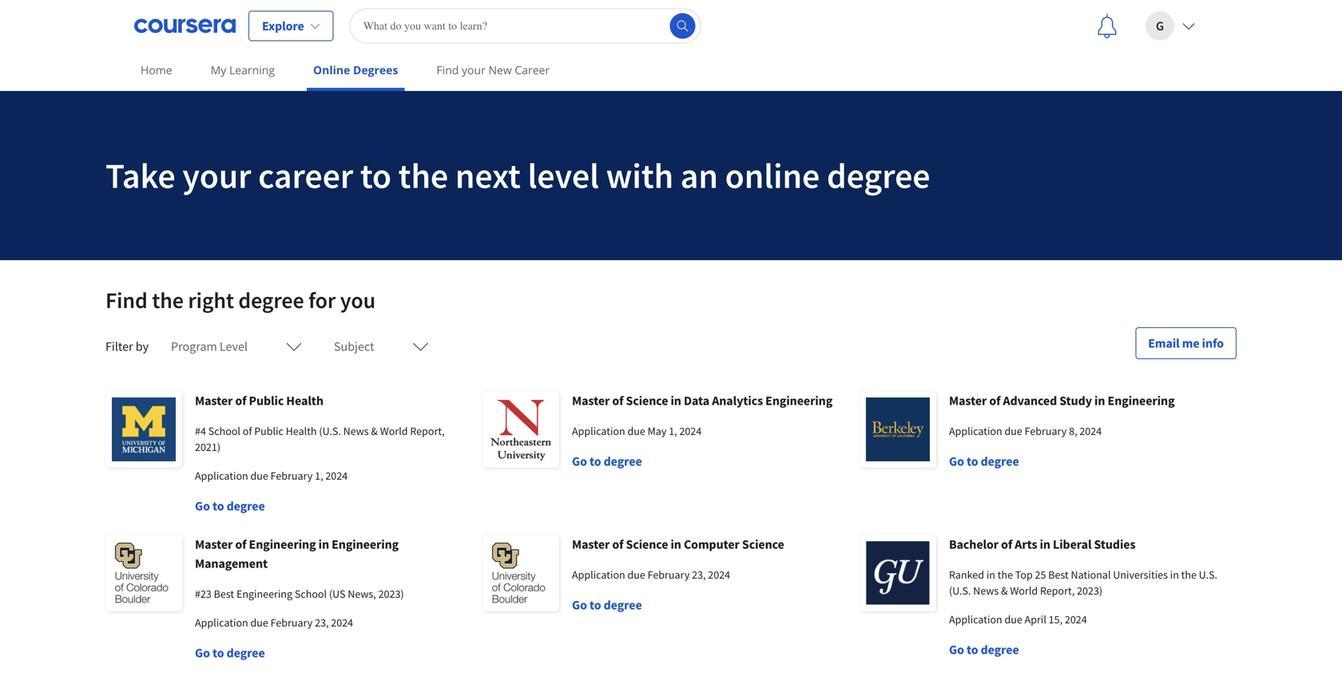 Task type: vqa. For each thing, say whether or not it's contained in the screenshot.
"if"
no



Task type: locate. For each thing, give the bounding box(es) containing it.
2024 right 15,
[[1065, 613, 1087, 627]]

the
[[398, 153, 448, 198], [152, 286, 184, 314], [998, 568, 1013, 582], [1181, 568, 1197, 582]]

in
[[671, 393, 681, 409], [1095, 393, 1105, 409], [318, 537, 329, 553], [671, 537, 681, 553], [1040, 537, 1051, 553], [987, 568, 995, 582], [1170, 568, 1179, 582]]

find
[[437, 62, 459, 77], [105, 286, 148, 314]]

top
[[1015, 568, 1033, 582]]

in left u.s.
[[1170, 568, 1179, 582]]

advanced
[[1003, 393, 1057, 409]]

master for master of science in data analytics engineering
[[572, 393, 610, 409]]

0 vertical spatial world
[[380, 424, 408, 439]]

0 horizontal spatial best
[[214, 587, 234, 602]]

engineering up the "#23 best engineering school (us news, 2023)"
[[249, 537, 316, 553]]

of
[[235, 393, 246, 409], [612, 393, 624, 409], [989, 393, 1001, 409], [243, 424, 252, 439], [235, 537, 246, 553], [612, 537, 624, 553], [1001, 537, 1012, 553]]

0 vertical spatial find
[[437, 62, 459, 77]]

1, right may
[[669, 424, 677, 439]]

public down the master of public health
[[254, 424, 284, 439]]

0 horizontal spatial world
[[380, 424, 408, 439]]

1 vertical spatial health
[[286, 424, 317, 439]]

university of california, berkeley image
[[860, 391, 936, 468]]

1 vertical spatial public
[[254, 424, 284, 439]]

(us
[[329, 587, 346, 602]]

master for master of advanced study in engineering
[[949, 393, 987, 409]]

(u.s. up application due february 1, 2024
[[319, 424, 341, 439]]

go
[[572, 454, 587, 470], [949, 454, 964, 470], [195, 499, 210, 515], [572, 598, 587, 614], [949, 642, 964, 658], [195, 646, 210, 662]]

2023) down national
[[1077, 584, 1103, 598]]

engineering up the "news,"
[[332, 537, 399, 553]]

best right 25
[[1048, 568, 1069, 582]]

program level button
[[161, 328, 312, 366]]

1 vertical spatial 1,
[[315, 469, 323, 483]]

master of public health
[[195, 393, 323, 409]]

news inside #4 school of public health (u.s. news & world report, 2021)
[[343, 424, 369, 439]]

& inside #4 school of public health (u.s. news & world report, 2021)
[[371, 424, 378, 439]]

1 horizontal spatial application due february 23, 2024
[[572, 568, 730, 582]]

0 horizontal spatial university of colorado boulder image
[[105, 535, 182, 612]]

to
[[360, 153, 391, 198], [590, 454, 601, 470], [967, 454, 978, 470], [213, 499, 224, 515], [590, 598, 601, 614], [967, 642, 978, 658], [213, 646, 224, 662]]

of for master of advanced study in engineering
[[989, 393, 1001, 409]]

coursera image
[[134, 13, 236, 39]]

by
[[136, 339, 149, 355]]

application due february 23, 2024
[[572, 568, 730, 582], [195, 616, 353, 630]]

23, down computer at right bottom
[[692, 568, 706, 582]]

1 horizontal spatial 1,
[[669, 424, 677, 439]]

health inside #4 school of public health (u.s. news & world report, 2021)
[[286, 424, 317, 439]]

arts
[[1015, 537, 1037, 553]]

world
[[380, 424, 408, 439], [1010, 584, 1038, 598]]

due left 'april'
[[1005, 613, 1022, 627]]

email
[[1148, 336, 1180, 352]]

email me info
[[1148, 336, 1224, 352]]

0 horizontal spatial report,
[[410, 424, 445, 439]]

science left computer at right bottom
[[626, 537, 668, 553]]

national
[[1071, 568, 1111, 582]]

#4
[[195, 424, 206, 439]]

filter
[[105, 339, 133, 355]]

0 vertical spatial your
[[462, 62, 486, 77]]

1 horizontal spatial best
[[1048, 568, 1069, 582]]

engineering down email
[[1108, 393, 1175, 409]]

&
[[371, 424, 378, 439], [1001, 584, 1008, 598]]

of for bachelor of arts in liberal studies
[[1001, 537, 1012, 553]]

(u.s.
[[319, 424, 341, 439], [949, 584, 971, 598]]

1 vertical spatial world
[[1010, 584, 1038, 598]]

find for find your new career
[[437, 62, 459, 77]]

my
[[211, 62, 226, 77]]

health down the master of public health
[[286, 424, 317, 439]]

career
[[515, 62, 550, 77]]

degrees
[[353, 62, 398, 77]]

home
[[141, 62, 172, 77]]

2024 down #4 school of public health (u.s. news & world report, 2021)
[[325, 469, 348, 483]]

of for master of public health
[[235, 393, 246, 409]]

2 university of colorado boulder image from the left
[[483, 535, 559, 612]]

1 horizontal spatial your
[[462, 62, 486, 77]]

go to degree
[[572, 454, 642, 470], [949, 454, 1019, 470], [195, 499, 265, 515], [572, 598, 642, 614], [949, 642, 1019, 658], [195, 646, 265, 662]]

degree
[[827, 153, 930, 198], [238, 286, 304, 314], [604, 454, 642, 470], [981, 454, 1019, 470], [227, 499, 265, 515], [604, 598, 642, 614], [981, 642, 1019, 658], [227, 646, 265, 662]]

1 vertical spatial 23,
[[315, 616, 329, 630]]

0 horizontal spatial news
[[343, 424, 369, 439]]

1 horizontal spatial report,
[[1040, 584, 1075, 598]]

1 horizontal spatial (u.s.
[[949, 584, 971, 598]]

23,
[[692, 568, 706, 582], [315, 616, 329, 630]]

application due february 8, 2024
[[949, 424, 1102, 439]]

health up #4 school of public health (u.s. news & world report, 2021)
[[286, 393, 323, 409]]

23, down the "#23 best engineering school (us news, 2023)"
[[315, 616, 329, 630]]

(u.s. down ranked
[[949, 584, 971, 598]]

school
[[208, 424, 240, 439], [295, 587, 327, 602]]

master of engineering in engineering management
[[195, 537, 399, 572]]

1 vertical spatial best
[[214, 587, 234, 602]]

you
[[340, 286, 376, 314]]

0 horizontal spatial 1,
[[315, 469, 323, 483]]

application due may 1, 2024
[[572, 424, 702, 439]]

analytics
[[712, 393, 763, 409]]

home link
[[134, 52, 179, 88]]

find your new career
[[437, 62, 550, 77]]

2024
[[679, 424, 702, 439], [1080, 424, 1102, 439], [325, 469, 348, 483], [708, 568, 730, 582], [1065, 613, 1087, 627], [331, 616, 353, 630]]

find left new
[[437, 62, 459, 77]]

school left (us
[[295, 587, 327, 602]]

due left may
[[628, 424, 645, 439]]

master inside the master of engineering in engineering management
[[195, 537, 233, 553]]

engineering right analytics
[[765, 393, 833, 409]]

8,
[[1069, 424, 1077, 439]]

february
[[1025, 424, 1067, 439], [271, 469, 313, 483], [648, 568, 690, 582], [271, 616, 313, 630]]

engineering
[[765, 393, 833, 409], [1108, 393, 1175, 409], [249, 537, 316, 553], [332, 537, 399, 553], [236, 587, 292, 602]]

master of science in data analytics engineering
[[572, 393, 833, 409]]

0 vertical spatial best
[[1048, 568, 1069, 582]]

my learning
[[211, 62, 275, 77]]

bachelor of arts in liberal studies
[[949, 537, 1136, 553]]

of inside the master of engineering in engineering management
[[235, 537, 246, 553]]

science
[[626, 393, 668, 409], [626, 537, 668, 553], [742, 537, 784, 553]]

0 vertical spatial 23,
[[692, 568, 706, 582]]

0 vertical spatial news
[[343, 424, 369, 439]]

0 horizontal spatial (u.s.
[[319, 424, 341, 439]]

0 vertical spatial report,
[[410, 424, 445, 439]]

find up filter by
[[105, 286, 148, 314]]

health
[[286, 393, 323, 409], [286, 424, 317, 439]]

1 horizontal spatial find
[[437, 62, 459, 77]]

university of michigan image
[[105, 391, 182, 468]]

public
[[249, 393, 284, 409], [254, 424, 284, 439]]

your left new
[[462, 62, 486, 77]]

report, inside 'ranked in the top 25 best national universities in the u.s. (u.s. news & world report, 2023)'
[[1040, 584, 1075, 598]]

1 vertical spatial your
[[182, 153, 251, 198]]

master for master of science in computer science
[[572, 537, 610, 553]]

1 vertical spatial news
[[973, 584, 999, 598]]

0 vertical spatial health
[[286, 393, 323, 409]]

1 vertical spatial school
[[295, 587, 327, 602]]

in up (us
[[318, 537, 329, 553]]

take your career to the next level with an online degree
[[105, 153, 930, 198]]

in right arts
[[1040, 537, 1051, 553]]

master
[[195, 393, 233, 409], [572, 393, 610, 409], [949, 393, 987, 409], [195, 537, 233, 553], [572, 537, 610, 553]]

application
[[572, 424, 625, 439], [949, 424, 1002, 439], [195, 469, 248, 483], [572, 568, 625, 582], [949, 613, 1002, 627], [195, 616, 248, 630]]

university of colorado boulder image for master of science in computer science
[[483, 535, 559, 612]]

0 horizontal spatial school
[[208, 424, 240, 439]]

online degrees
[[313, 62, 398, 77]]

0 horizontal spatial find
[[105, 286, 148, 314]]

new
[[488, 62, 512, 77]]

of for master of science in computer science
[[612, 537, 624, 553]]

1 vertical spatial find
[[105, 286, 148, 314]]

1 vertical spatial report,
[[1040, 584, 1075, 598]]

1 horizontal spatial university of colorado boulder image
[[483, 535, 559, 612]]

news,
[[348, 587, 376, 602]]

in left computer at right bottom
[[671, 537, 681, 553]]

1 horizontal spatial &
[[1001, 584, 1008, 598]]

0 vertical spatial (u.s.
[[319, 424, 341, 439]]

the left next
[[398, 153, 448, 198]]

0 vertical spatial school
[[208, 424, 240, 439]]

may
[[648, 424, 667, 439]]

northeastern university image
[[483, 391, 559, 468]]

filter by
[[105, 339, 149, 355]]

2021)
[[195, 440, 221, 455]]

your right take
[[182, 153, 251, 198]]

best right #23
[[214, 587, 234, 602]]

science up may
[[626, 393, 668, 409]]

1 vertical spatial application due february 23, 2024
[[195, 616, 353, 630]]

your
[[462, 62, 486, 77], [182, 153, 251, 198]]

0 horizontal spatial your
[[182, 153, 251, 198]]

find for find the right degree for you
[[105, 286, 148, 314]]

0 vertical spatial 1,
[[669, 424, 677, 439]]

1 vertical spatial (u.s.
[[949, 584, 971, 598]]

your for career
[[182, 153, 251, 198]]

february down the "#23 best engineering school (us news, 2023)"
[[271, 616, 313, 630]]

due down master of science in computer science
[[628, 568, 645, 582]]

0 horizontal spatial &
[[371, 424, 378, 439]]

science for data
[[626, 393, 668, 409]]

1 horizontal spatial news
[[973, 584, 999, 598]]

1 horizontal spatial 2023)
[[1077, 584, 1103, 598]]

1 vertical spatial &
[[1001, 584, 1008, 598]]

right
[[188, 286, 234, 314]]

master of science in computer science
[[572, 537, 784, 553]]

None search field
[[350, 8, 701, 44]]

2023)
[[1077, 584, 1103, 598], [378, 587, 404, 602]]

2024 down data
[[679, 424, 702, 439]]

2023) right the "news,"
[[378, 587, 404, 602]]

1 university of colorado boulder image from the left
[[105, 535, 182, 612]]

report,
[[410, 424, 445, 439], [1040, 584, 1075, 598]]

news
[[343, 424, 369, 439], [973, 584, 999, 598]]

public down program level dropdown button
[[249, 393, 284, 409]]

due
[[628, 424, 645, 439], [1005, 424, 1022, 439], [250, 469, 268, 483], [628, 568, 645, 582], [1005, 613, 1022, 627], [250, 616, 268, 630]]

1, down #4 school of public health (u.s. news & world report, 2021)
[[315, 469, 323, 483]]

1,
[[669, 424, 677, 439], [315, 469, 323, 483]]

0 vertical spatial &
[[371, 424, 378, 439]]

online
[[313, 62, 350, 77]]

study
[[1060, 393, 1092, 409]]

february down #4 school of public health (u.s. news & world report, 2021)
[[271, 469, 313, 483]]

university of colorado boulder image
[[105, 535, 182, 612], [483, 535, 559, 612]]

#23
[[195, 587, 212, 602]]

1 horizontal spatial world
[[1010, 584, 1038, 598]]

school up 2021)
[[208, 424, 240, 439]]

best
[[1048, 568, 1069, 582], [214, 587, 234, 602]]

liberal
[[1053, 537, 1092, 553]]

application due february 23, 2024 down the "#23 best engineering school (us news, 2023)"
[[195, 616, 353, 630]]

application due february 23, 2024 down master of science in computer science
[[572, 568, 730, 582]]

best inside 'ranked in the top 25 best national universities in the u.s. (u.s. news & world report, 2023)'
[[1048, 568, 1069, 582]]



Task type: describe. For each thing, give the bounding box(es) containing it.
me
[[1182, 336, 1200, 352]]

data
[[684, 393, 710, 409]]

due down #4 school of public health (u.s. news & world report, 2021)
[[250, 469, 268, 483]]

(u.s. inside #4 school of public health (u.s. news & world report, 2021)
[[319, 424, 341, 439]]

world inside 'ranked in the top 25 best national universities in the u.s. (u.s. news & world report, 2023)'
[[1010, 584, 1038, 598]]

the left top
[[998, 568, 1013, 582]]

find your new career link
[[430, 52, 556, 88]]

the left right on the left top of page
[[152, 286, 184, 314]]

school inside #4 school of public health (u.s. news & world report, 2021)
[[208, 424, 240, 439]]

#4 school of public health (u.s. news & world report, 2021)
[[195, 424, 445, 455]]

15,
[[1049, 613, 1063, 627]]

master of advanced study in engineering
[[949, 393, 1175, 409]]

2024 right 8,
[[1080, 424, 1102, 439]]

april
[[1025, 613, 1047, 627]]

program
[[171, 339, 217, 355]]

master for master of engineering in engineering management
[[195, 537, 233, 553]]

2023) inside 'ranked in the top 25 best national universities in the u.s. (u.s. news & world report, 2023)'
[[1077, 584, 1103, 598]]

of inside #4 school of public health (u.s. news & world report, 2021)
[[243, 424, 252, 439]]

public inside #4 school of public health (u.s. news & world report, 2021)
[[254, 424, 284, 439]]

0 vertical spatial application due february 23, 2024
[[572, 568, 730, 582]]

management
[[195, 556, 268, 572]]

my learning link
[[204, 52, 281, 88]]

master for master of public health
[[195, 393, 233, 409]]

explore button
[[248, 11, 334, 41]]

bachelor
[[949, 537, 999, 553]]

an
[[681, 153, 718, 198]]

subject
[[334, 339, 374, 355]]

program level
[[171, 339, 248, 355]]

with
[[606, 153, 674, 198]]

in inside the master of engineering in engineering management
[[318, 537, 329, 553]]

2024 down (us
[[331, 616, 353, 630]]

info
[[1202, 336, 1224, 352]]

universities
[[1113, 568, 1168, 582]]

1 horizontal spatial school
[[295, 587, 327, 602]]

1, for may
[[669, 424, 677, 439]]

in left data
[[671, 393, 681, 409]]

your for new
[[462, 62, 486, 77]]

(u.s. inside 'ranked in the top 25 best national universities in the u.s. (u.s. news & world report, 2023)'
[[949, 584, 971, 598]]

subject button
[[324, 328, 438, 366]]

computer
[[684, 537, 740, 553]]

due down 'advanced'
[[1005, 424, 1022, 439]]

u.s.
[[1199, 568, 1218, 582]]

next
[[455, 153, 521, 198]]

february down master of science in computer science
[[648, 568, 690, 582]]

g
[[1156, 18, 1164, 34]]

news inside 'ranked in the top 25 best national universities in the u.s. (u.s. news & world report, 2023)'
[[973, 584, 999, 598]]

learning
[[229, 62, 275, 77]]

take
[[105, 153, 175, 198]]

2024 down computer at right bottom
[[708, 568, 730, 582]]

report, inside #4 school of public health (u.s. news & world report, 2021)
[[410, 424, 445, 439]]

for
[[308, 286, 336, 314]]

of for master of science in data analytics engineering
[[612, 393, 624, 409]]

email me info button
[[1135, 328, 1237, 360]]

engineering down management
[[236, 587, 292, 602]]

application due february 1, 2024
[[195, 469, 348, 483]]

1, for february
[[315, 469, 323, 483]]

25
[[1035, 568, 1046, 582]]

find the right degree for you
[[105, 286, 376, 314]]

0 horizontal spatial 2023)
[[378, 587, 404, 602]]

& inside 'ranked in the top 25 best national universities in the u.s. (u.s. news & world report, 2023)'
[[1001, 584, 1008, 598]]

#23 best engineering school (us news, 2023)
[[195, 587, 404, 602]]

due down the "#23 best engineering school (us news, 2023)"
[[250, 616, 268, 630]]

0 vertical spatial public
[[249, 393, 284, 409]]

the left u.s.
[[1181, 568, 1197, 582]]

explore
[[262, 18, 304, 34]]

february left 8,
[[1025, 424, 1067, 439]]

What do you want to learn? text field
[[350, 8, 701, 44]]

ranked in the top 25 best national universities in the u.s. (u.s. news & world report, 2023)
[[949, 568, 1218, 598]]

science right computer at right bottom
[[742, 537, 784, 553]]

science for computer
[[626, 537, 668, 553]]

1 horizontal spatial 23,
[[692, 568, 706, 582]]

0 horizontal spatial application due february 23, 2024
[[195, 616, 353, 630]]

university of colorado boulder image for master of engineering in engineering management
[[105, 535, 182, 612]]

application due april 15, 2024
[[949, 613, 1087, 627]]

in right study
[[1095, 393, 1105, 409]]

0 horizontal spatial 23,
[[315, 616, 329, 630]]

world inside #4 school of public health (u.s. news & world report, 2021)
[[380, 424, 408, 439]]

of for master of engineering in engineering management
[[235, 537, 246, 553]]

online
[[725, 153, 820, 198]]

career
[[258, 153, 353, 198]]

studies
[[1094, 537, 1136, 553]]

level
[[220, 339, 248, 355]]

online degrees link
[[307, 52, 405, 91]]

georgetown university image
[[860, 535, 936, 612]]

ranked
[[949, 568, 984, 582]]

in right ranked
[[987, 568, 995, 582]]

level
[[528, 153, 599, 198]]

g button
[[1133, 0, 1208, 52]]



